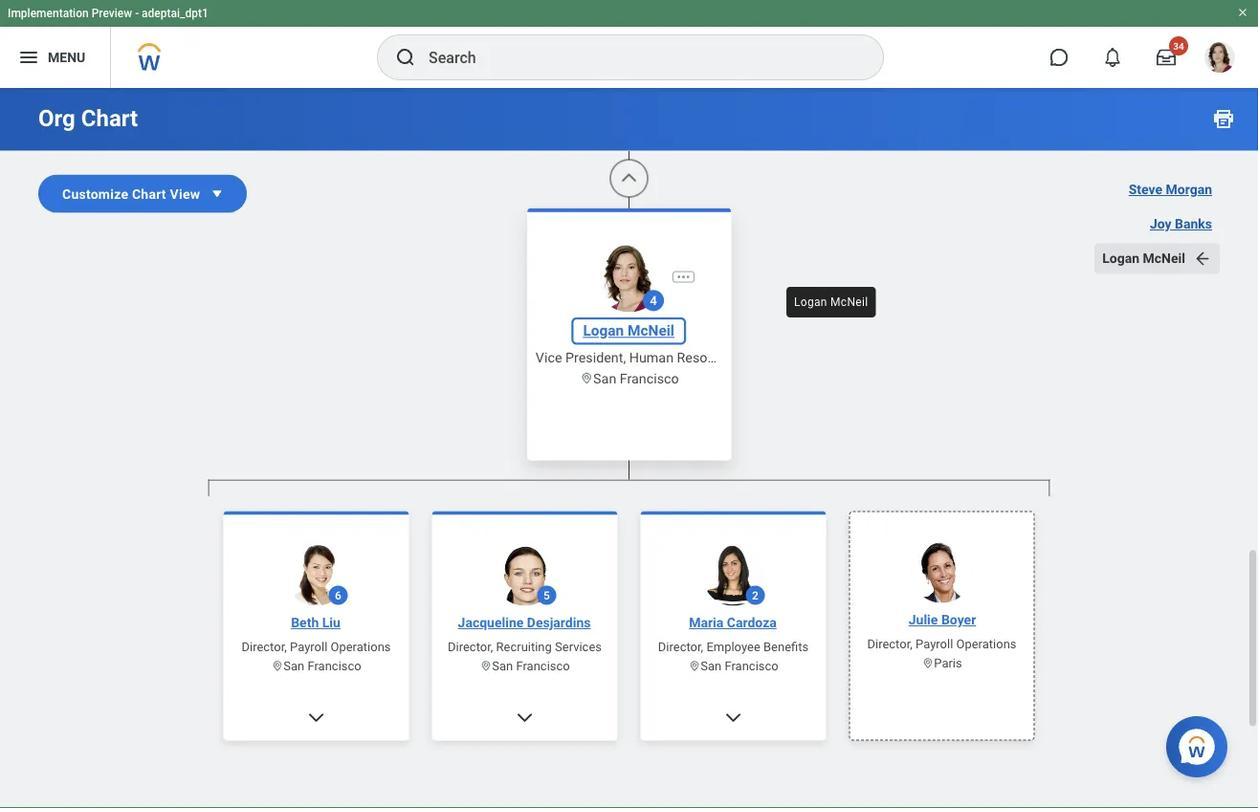 Task type: vqa. For each thing, say whether or not it's contained in the screenshot.
Logan corresponding to LOGAN MCNEIL link
yes



Task type: describe. For each thing, give the bounding box(es) containing it.
logan for logan mcneil tooltip
[[794, 296, 828, 309]]

logan mcneil for logan mcneil link
[[583, 323, 675, 340]]

san francisco for desjardins
[[492, 660, 570, 674]]

logan mcneil, logan mcneil, 4 direct reports element
[[208, 497, 1051, 809]]

justify image
[[17, 46, 40, 69]]

san for jacqueline
[[492, 660, 513, 674]]

julie
[[909, 613, 938, 629]]

jacqueline desjardins link
[[450, 615, 599, 634]]

location image for jacqueline
[[480, 661, 492, 673]]

director, payroll operations for beth
[[242, 641, 391, 655]]

org chart main content
[[0, 0, 1259, 809]]

julie boyer
[[909, 613, 977, 629]]

customize
[[62, 186, 128, 202]]

director, for beth liu
[[242, 641, 287, 655]]

logan mcneil tooltip
[[783, 283, 880, 322]]

joy
[[1150, 216, 1172, 232]]

caret down image
[[208, 184, 227, 203]]

logan for logan mcneil link
[[583, 323, 624, 340]]

org chart
[[38, 105, 138, 132]]

services
[[555, 641, 602, 655]]

related actions image
[[676, 270, 691, 286]]

customize chart view button
[[38, 175, 247, 213]]

logan mcneil for logan mcneil tooltip
[[794, 296, 869, 309]]

director, employee benefits
[[658, 641, 809, 655]]

location image for beth
[[271, 661, 284, 673]]

notifications large image
[[1104, 48, 1123, 67]]

inbox large image
[[1157, 48, 1176, 67]]

director, for jacqueline desjardins
[[448, 641, 493, 655]]

francisco for mcneil
[[620, 371, 679, 387]]

menu
[[48, 49, 85, 65]]

san francisco for cardoza
[[701, 660, 779, 674]]

francisco for cardoza
[[725, 660, 779, 674]]

payroll for julie
[[916, 638, 954, 652]]

logan mcneil inside button
[[1103, 251, 1186, 267]]

chevron up image
[[620, 169, 639, 188]]

location image for maria
[[688, 661, 701, 673]]

mcneil for logan mcneil link
[[628, 323, 675, 340]]

san francisco for liu
[[284, 660, 362, 674]]

Search Workday  search field
[[429, 36, 844, 78]]

org
[[38, 105, 75, 132]]

beth liu
[[291, 616, 341, 632]]

steve
[[1129, 182, 1163, 198]]

banks
[[1175, 216, 1213, 232]]

chart for customize
[[132, 186, 166, 202]]

maria
[[689, 616, 724, 632]]

jacqueline
[[458, 616, 524, 632]]

5
[[544, 590, 550, 603]]

desjardins
[[527, 616, 591, 632]]

logan mcneil link
[[575, 321, 683, 342]]

san francisco for mcneil
[[593, 371, 679, 387]]

search image
[[394, 46, 417, 69]]

director, for maria cardoza
[[658, 641, 704, 655]]



Task type: locate. For each thing, give the bounding box(es) containing it.
operations for boyer
[[957, 638, 1017, 652]]

director, payroll operations for julie
[[868, 638, 1017, 652]]

san
[[593, 371, 616, 387], [284, 660, 305, 674], [492, 660, 513, 674], [701, 660, 722, 674]]

maria cardoza link
[[682, 615, 785, 634]]

customize chart view
[[62, 186, 200, 202]]

director, recruiting services
[[448, 641, 602, 655]]

chevron down image
[[307, 709, 326, 728], [515, 709, 535, 728], [724, 709, 743, 728]]

close environment banner image
[[1238, 7, 1249, 18]]

1 vertical spatial logan
[[794, 296, 828, 309]]

francisco down liu
[[308, 660, 362, 674]]

director, payroll operations
[[868, 638, 1017, 652], [242, 641, 391, 655]]

2 chevron down image from the left
[[515, 709, 535, 728]]

profile logan mcneil image
[[1205, 42, 1236, 77]]

payroll up paris
[[916, 638, 954, 652]]

2 vertical spatial logan mcneil
[[583, 323, 675, 340]]

san francisco down vice president, human resources
[[593, 371, 679, 387]]

logan
[[1103, 251, 1140, 267], [794, 296, 828, 309], [583, 323, 624, 340]]

julie boyer link
[[901, 612, 984, 631]]

location image for logan
[[580, 372, 593, 386]]

4
[[650, 294, 657, 309]]

morgan
[[1166, 182, 1213, 198]]

0 horizontal spatial payroll
[[290, 641, 328, 655]]

2
[[752, 590, 759, 603]]

0 vertical spatial mcneil
[[1143, 251, 1186, 267]]

location image down beth liu link
[[271, 661, 284, 673]]

director, for julie boyer
[[868, 638, 913, 652]]

san down 'beth'
[[284, 660, 305, 674]]

logan inside button
[[1103, 251, 1140, 267]]

0 horizontal spatial logan
[[583, 323, 624, 340]]

2 vertical spatial mcneil
[[628, 323, 675, 340]]

jacqueline desjardins
[[458, 616, 591, 632]]

34
[[1174, 40, 1185, 52]]

director, down maria
[[658, 641, 704, 655]]

menu button
[[0, 27, 110, 88]]

1 vertical spatial chart
[[132, 186, 166, 202]]

1 horizontal spatial payroll
[[916, 638, 954, 652]]

implementation preview -   adeptai_dpt1
[[8, 7, 209, 20]]

6
[[335, 590, 342, 603]]

2 horizontal spatial logan mcneil
[[1103, 251, 1186, 267]]

mcneil
[[1143, 251, 1186, 267], [831, 296, 869, 309], [628, 323, 675, 340]]

director, down beth liu link
[[242, 641, 287, 655]]

1 vertical spatial mcneil
[[831, 296, 869, 309]]

employee
[[707, 641, 761, 655]]

vice president, human resources
[[536, 350, 741, 366]]

recruiting
[[496, 641, 552, 655]]

payroll
[[916, 638, 954, 652], [290, 641, 328, 655]]

implementation
[[8, 7, 89, 20]]

francisco
[[620, 371, 679, 387], [308, 660, 362, 674], [516, 660, 570, 674], [725, 660, 779, 674]]

san down the recruiting
[[492, 660, 513, 674]]

chart
[[81, 105, 138, 132], [132, 186, 166, 202]]

view
[[170, 186, 200, 202]]

liu
[[322, 616, 341, 632]]

san for beth
[[284, 660, 305, 674]]

joy banks
[[1150, 216, 1213, 232]]

0 vertical spatial chart
[[81, 105, 138, 132]]

logan mcneil inside tooltip
[[794, 296, 869, 309]]

1 vertical spatial logan mcneil
[[794, 296, 869, 309]]

chevron down image down 'director, recruiting services'
[[515, 709, 535, 728]]

chevron down image for liu
[[307, 709, 326, 728]]

location image down president, on the left of the page
[[580, 372, 593, 386]]

joy banks button
[[1143, 209, 1220, 240]]

director, down jacqueline
[[448, 641, 493, 655]]

2 horizontal spatial chevron down image
[[724, 709, 743, 728]]

1 horizontal spatial operations
[[957, 638, 1017, 652]]

beth
[[291, 616, 319, 632]]

adeptai_dpt1
[[142, 7, 209, 20]]

operations for liu
[[331, 641, 391, 655]]

0 horizontal spatial director, payroll operations
[[242, 641, 391, 655]]

san francisco down beth liu link
[[284, 660, 362, 674]]

1 horizontal spatial mcneil
[[831, 296, 869, 309]]

payroll down 'beth'
[[290, 641, 328, 655]]

president,
[[565, 350, 626, 366]]

operations down boyer
[[957, 638, 1017, 652]]

location image down 'director, recruiting services'
[[480, 661, 492, 673]]

0 horizontal spatial mcneil
[[628, 323, 675, 340]]

1 horizontal spatial logan mcneil
[[794, 296, 869, 309]]

san down director, employee benefits
[[701, 660, 722, 674]]

0 horizontal spatial operations
[[331, 641, 391, 655]]

boyer
[[942, 613, 977, 629]]

location image for julie
[[922, 658, 934, 671]]

maria cardoza
[[689, 616, 777, 632]]

0 horizontal spatial logan mcneil
[[583, 323, 675, 340]]

1 horizontal spatial director, payroll operations
[[868, 638, 1017, 652]]

payroll for beth
[[290, 641, 328, 655]]

francisco for desjardins
[[516, 660, 570, 674]]

san francisco down employee
[[701, 660, 779, 674]]

director, payroll operations up paris
[[868, 638, 1017, 652]]

human
[[629, 350, 674, 366]]

vice
[[536, 350, 562, 366]]

34 button
[[1146, 36, 1189, 78]]

1 horizontal spatial chevron down image
[[515, 709, 535, 728]]

san down president, on the left of the page
[[593, 371, 616, 387]]

2 vertical spatial logan
[[583, 323, 624, 340]]

0 horizontal spatial chevron down image
[[307, 709, 326, 728]]

1 chevron down image from the left
[[307, 709, 326, 728]]

san francisco
[[593, 371, 679, 387], [284, 660, 362, 674], [492, 660, 570, 674], [701, 660, 779, 674]]

benefits
[[764, 641, 809, 655]]

chart right the org
[[81, 105, 138, 132]]

chart for org
[[81, 105, 138, 132]]

1 horizontal spatial logan
[[794, 296, 828, 309]]

san for logan
[[593, 371, 616, 387]]

chart inside button
[[132, 186, 166, 202]]

chevron down image down beth liu link
[[307, 709, 326, 728]]

francisco down employee
[[725, 660, 779, 674]]

location image down director, employee benefits
[[688, 661, 701, 673]]

location image
[[580, 372, 593, 386], [922, 658, 934, 671], [271, 661, 284, 673], [480, 661, 492, 673], [688, 661, 701, 673]]

director, payroll operations down beth liu link
[[242, 641, 391, 655]]

operations
[[957, 638, 1017, 652], [331, 641, 391, 655]]

chevron down image for desjardins
[[515, 709, 535, 728]]

resources
[[677, 350, 741, 366]]

san francisco down 'director, recruiting services'
[[492, 660, 570, 674]]

-
[[135, 7, 139, 20]]

chevron down image down director, employee benefits
[[724, 709, 743, 728]]

logan mcneil button
[[1095, 244, 1220, 274]]

director, down julie
[[868, 638, 913, 652]]

chart left view
[[132, 186, 166, 202]]

cardoza
[[727, 616, 777, 632]]

mcneil inside tooltip
[[831, 296, 869, 309]]

francisco down human
[[620, 371, 679, 387]]

print org chart image
[[1213, 107, 1236, 130]]

3 chevron down image from the left
[[724, 709, 743, 728]]

san for maria
[[701, 660, 722, 674]]

0 vertical spatial logan mcneil
[[1103, 251, 1186, 267]]

2 horizontal spatial mcneil
[[1143, 251, 1186, 267]]

2 horizontal spatial logan
[[1103, 251, 1140, 267]]

operations down liu
[[331, 641, 391, 655]]

arrow left image
[[1194, 249, 1213, 268]]

mcneil inside button
[[1143, 251, 1186, 267]]

menu banner
[[0, 0, 1259, 88]]

0 vertical spatial logan
[[1103, 251, 1140, 267]]

francisco down 'director, recruiting services'
[[516, 660, 570, 674]]

logan mcneil
[[1103, 251, 1186, 267], [794, 296, 869, 309], [583, 323, 675, 340]]

paris
[[934, 657, 963, 671]]

mcneil for logan mcneil tooltip
[[831, 296, 869, 309]]

steve morgan
[[1129, 182, 1213, 198]]

preview
[[92, 7, 132, 20]]

logan inside tooltip
[[794, 296, 828, 309]]

director,
[[868, 638, 913, 652], [242, 641, 287, 655], [448, 641, 493, 655], [658, 641, 704, 655]]

beth liu link
[[283, 615, 348, 634]]

location image down julie
[[922, 658, 934, 671]]

chevron down image for cardoza
[[724, 709, 743, 728]]

francisco for liu
[[308, 660, 362, 674]]

steve morgan button
[[1122, 175, 1220, 205]]



